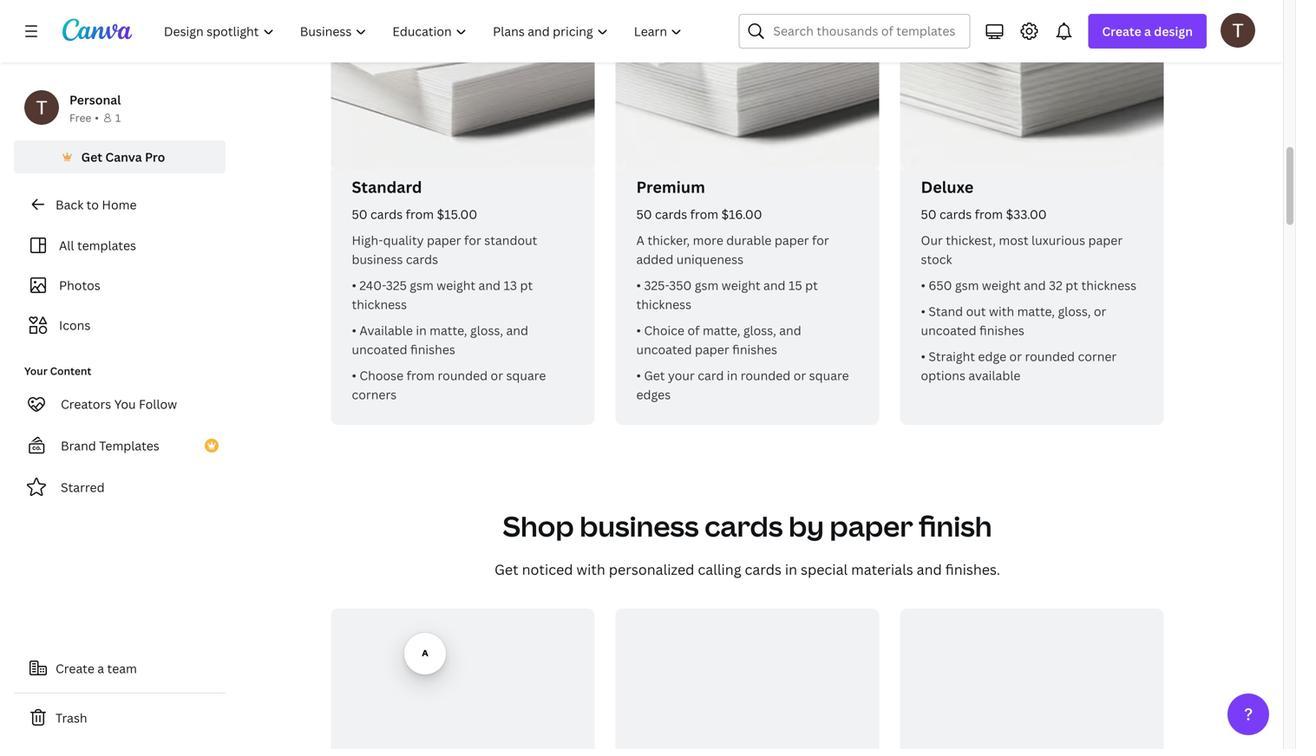 Task type: describe. For each thing, give the bounding box(es) containing it.
our
[[921, 232, 943, 249]]

standout
[[484, 232, 537, 249]]

stock
[[921, 251, 952, 268]]

corner
[[1078, 348, 1117, 365]]

available
[[360, 322, 413, 339]]

2 vertical spatial in
[[785, 560, 797, 579]]

a thicker, more durable paper for added uniqueness
[[636, 232, 829, 268]]

for inside 'a thicker, more durable paper for added uniqueness'
[[812, 232, 829, 249]]

50 for premium
[[636, 206, 652, 223]]

most
[[999, 232, 1029, 249]]

templates
[[99, 438, 159, 454]]

$16.00
[[721, 206, 762, 223]]

thicker,
[[648, 232, 690, 249]]

our thickest, most luxurious paper stock
[[921, 232, 1123, 268]]

3 pt from the left
[[1066, 277, 1078, 294]]

icons link
[[24, 309, 215, 342]]

matte, inside • stand out with matte, gloss, or uncoated finishes
[[1017, 303, 1055, 320]]

noticed
[[522, 560, 573, 579]]

follow
[[139, 396, 177, 413]]

stand
[[929, 303, 963, 320]]

0 horizontal spatial with
[[577, 560, 605, 579]]

personalized
[[609, 560, 694, 579]]

get for with
[[495, 560, 519, 579]]

create for create a team
[[56, 661, 94, 677]]

2 horizontal spatial thickness
[[1081, 277, 1137, 294]]

brand
[[61, 438, 96, 454]]

• for • 325-350 gsm weight and 15 pt thickness
[[636, 277, 641, 294]]

premium
[[636, 177, 705, 198]]

to
[[86, 197, 99, 213]]

square inside • choose from rounded or square corners
[[506, 367, 546, 384]]

• for • available in matte, gloss, and uncoated finishes
[[352, 322, 357, 339]]

pro
[[145, 149, 165, 165]]

edges
[[636, 387, 671, 403]]

standard 50 cards from $15.00
[[352, 177, 477, 223]]

and left 32
[[1024, 277, 1046, 294]]

create a team
[[56, 661, 137, 677]]

corners
[[352, 387, 397, 403]]

shop business cards by paper finish
[[503, 508, 992, 545]]

matte, for premium
[[703, 322, 740, 339]]

icons
[[59, 317, 90, 334]]

back to home
[[56, 197, 137, 213]]

paper for shop business cards by paper finish
[[830, 508, 913, 545]]

your
[[24, 364, 47, 378]]

choose
[[360, 367, 404, 384]]

get canva pro
[[81, 149, 165, 165]]

deluxe
[[921, 177, 974, 198]]

thickest,
[[946, 232, 996, 249]]

photos
[[59, 277, 100, 294]]

deluxe image
[[900, 0, 1164, 170]]

• stand out with matte, gloss, or uncoated finishes
[[921, 303, 1106, 339]]

weight for standard
[[437, 277, 476, 294]]

rounded inside • choose from rounded or square corners
[[438, 367, 488, 384]]

premium image
[[616, 0, 879, 170]]

• for • 240-325 gsm weight and 13 pt thickness
[[352, 277, 357, 294]]

back to home link
[[14, 187, 226, 222]]

create for create a design
[[1102, 23, 1142, 39]]

trash
[[56, 710, 87, 727]]

brand templates
[[61, 438, 159, 454]]

• for • choice of matte, gloss, and uncoated paper finishes
[[636, 322, 641, 339]]

cards for deluxe
[[940, 206, 972, 223]]

all templates
[[59, 237, 136, 254]]

cards inside high-quality paper for standout business cards
[[406, 251, 438, 268]]

choice
[[644, 322, 685, 339]]

by
[[789, 508, 824, 545]]

gloss, for standard
[[470, 322, 503, 339]]

free
[[69, 111, 91, 125]]

• choose from rounded or square corners
[[352, 367, 546, 403]]

team
[[107, 661, 137, 677]]

$33.00
[[1006, 206, 1047, 223]]

paper inside high-quality paper for standout business cards
[[427, 232, 461, 249]]

1 vertical spatial business
[[580, 508, 699, 545]]

content
[[50, 364, 91, 378]]

or inside • stand out with matte, gloss, or uncoated finishes
[[1094, 303, 1106, 320]]

• available in matte, gloss, and uncoated finishes
[[352, 322, 528, 358]]

• 240-325 gsm weight and 13 pt thickness
[[352, 277, 533, 313]]

3 gsm from the left
[[955, 277, 979, 294]]

design
[[1154, 23, 1193, 39]]

home
[[102, 197, 137, 213]]

in inside • get your card in rounded or square edges
[[727, 367, 738, 384]]

15
[[789, 277, 802, 294]]

luxurious
[[1032, 232, 1085, 249]]

paper for a thicker, more durable paper for added uniqueness
[[775, 232, 809, 249]]

with inside • stand out with matte, gloss, or uncoated finishes
[[989, 303, 1014, 320]]

standard image
[[331, 0, 595, 170]]

or inside • choose from rounded or square corners
[[491, 367, 503, 384]]

uniqueness
[[677, 251, 744, 268]]

or inside • straight edge or rounded corner options available
[[1009, 348, 1022, 365]]

and for • 240-325 gsm weight and 13 pt thickness
[[478, 277, 501, 294]]

matte, for standard
[[430, 322, 467, 339]]

paper for our thickest, most luxurious paper stock
[[1088, 232, 1123, 249]]

from inside • choose from rounded or square corners
[[407, 367, 435, 384]]

get noticed with personalized calling cards in special materials and finishes.
[[495, 560, 1000, 579]]

• 325-350 gsm weight and 15 pt thickness
[[636, 277, 818, 313]]

3 weight from the left
[[982, 277, 1021, 294]]

shop
[[503, 508, 574, 545]]

325
[[386, 277, 407, 294]]

• for • choose from rounded or square corners
[[352, 367, 357, 384]]

materials
[[851, 560, 913, 579]]

square inside • get your card in rounded or square edges
[[809, 367, 849, 384]]

creators you follow
[[61, 396, 177, 413]]

create a design button
[[1088, 14, 1207, 49]]

card
[[698, 367, 724, 384]]

• for • straight edge or rounded corner options available
[[921, 348, 926, 365]]

325-
[[644, 277, 669, 294]]



Task type: locate. For each thing, give the bounding box(es) containing it.
gsm inside • 325-350 gsm weight and 15 pt thickness
[[695, 277, 719, 294]]

• get your card in rounded or square edges
[[636, 367, 849, 403]]

1 horizontal spatial pt
[[805, 277, 818, 294]]

rounded right card
[[741, 367, 791, 384]]

business inside high-quality paper for standout business cards
[[352, 251, 403, 268]]

from inside deluxe 50 cards from $33.00
[[975, 206, 1003, 223]]

a inside "create a team" button
[[97, 661, 104, 677]]

gsm right 325
[[410, 277, 434, 294]]

• inside • 325-350 gsm weight and 15 pt thickness
[[636, 277, 641, 294]]

from inside premium 50 cards from $16.00
[[690, 206, 719, 223]]

uncoated down stand
[[921, 322, 977, 339]]

weight inside • 325-350 gsm weight and 15 pt thickness
[[722, 277, 761, 294]]

50 up the a
[[636, 206, 652, 223]]

2 horizontal spatial pt
[[1066, 277, 1078, 294]]

rounded inside • straight edge or rounded corner options available
[[1025, 348, 1075, 365]]

1
[[115, 111, 121, 125]]

$15.00
[[437, 206, 477, 223]]

0 vertical spatial with
[[989, 303, 1014, 320]]

cards for shop
[[705, 508, 783, 545]]

2 for from the left
[[812, 232, 829, 249]]

1 horizontal spatial a
[[1144, 23, 1151, 39]]

pt
[[520, 277, 533, 294], [805, 277, 818, 294], [1066, 277, 1078, 294]]

all
[[59, 237, 74, 254]]

2 horizontal spatial weight
[[982, 277, 1021, 294]]

and left 15
[[764, 277, 786, 294]]

gsm down uniqueness at right top
[[695, 277, 719, 294]]

finishes for deluxe
[[980, 322, 1025, 339]]

2 horizontal spatial gloss,
[[1058, 303, 1091, 320]]

0 horizontal spatial gloss,
[[470, 322, 503, 339]]

and down 15
[[779, 322, 801, 339]]

50 up 'our'
[[921, 206, 937, 223]]

0 horizontal spatial matte,
[[430, 322, 467, 339]]

pt inside • 325-350 gsm weight and 15 pt thickness
[[805, 277, 818, 294]]

matte, down the • 650 gsm weight and 32 pt thickness
[[1017, 303, 1055, 320]]

and for • available in matte, gloss, and uncoated finishes
[[506, 322, 528, 339]]

weight down high-quality paper for standout business cards
[[437, 277, 476, 294]]

and left finishes.
[[917, 560, 942, 579]]

1 horizontal spatial 50
[[636, 206, 652, 223]]

0 horizontal spatial gsm
[[410, 277, 434, 294]]

2 vertical spatial get
[[495, 560, 519, 579]]

create a design
[[1102, 23, 1193, 39]]

• inside • choice of matte, gloss, and uncoated paper finishes
[[636, 322, 641, 339]]

1 for from the left
[[464, 232, 481, 249]]

cards inside deluxe 50 cards from $33.00
[[940, 206, 972, 223]]

cards down standard
[[370, 206, 403, 223]]

from for deluxe
[[975, 206, 1003, 223]]

0 vertical spatial business
[[352, 251, 403, 268]]

with
[[989, 303, 1014, 320], [577, 560, 605, 579]]

0 horizontal spatial rounded
[[438, 367, 488, 384]]

brand templates link
[[14, 429, 226, 463]]

paper up the materials
[[830, 508, 913, 545]]

0 horizontal spatial in
[[416, 322, 427, 339]]

2 horizontal spatial 50
[[921, 206, 937, 223]]

thickness
[[1081, 277, 1137, 294], [352, 296, 407, 313], [636, 296, 692, 313]]

finishes inside • stand out with matte, gloss, or uncoated finishes
[[980, 322, 1025, 339]]

a
[[1144, 23, 1151, 39], [97, 661, 104, 677]]

matte, right of
[[703, 322, 740, 339]]

1 gsm from the left
[[410, 277, 434, 294]]

finishes
[[980, 322, 1025, 339], [410, 341, 455, 358], [732, 341, 777, 358]]

square
[[506, 367, 546, 384], [809, 367, 849, 384]]

2 horizontal spatial in
[[785, 560, 797, 579]]

50
[[352, 206, 368, 223], [636, 206, 652, 223], [921, 206, 937, 223]]

pt inside • 240-325 gsm weight and 13 pt thickness
[[520, 277, 533, 294]]

• for • get your card in rounded or square edges
[[636, 367, 641, 384]]

0 vertical spatial a
[[1144, 23, 1151, 39]]

standard
[[352, 177, 422, 198]]

with right noticed
[[577, 560, 605, 579]]

gsm inside • 240-325 gsm weight and 13 pt thickness
[[410, 277, 434, 294]]

1 vertical spatial a
[[97, 661, 104, 677]]

finish
[[919, 508, 992, 545]]

gloss, down • 240-325 gsm weight and 13 pt thickness
[[470, 322, 503, 339]]

• inside • straight edge or rounded corner options available
[[921, 348, 926, 365]]

top level navigation element
[[153, 14, 697, 49]]

personal
[[69, 92, 121, 108]]

2 pt from the left
[[805, 277, 818, 294]]

0 horizontal spatial a
[[97, 661, 104, 677]]

get left noticed
[[495, 560, 519, 579]]

durable
[[726, 232, 772, 249]]

create inside dropdown button
[[1102, 23, 1142, 39]]

cards for premium
[[655, 206, 687, 223]]

cards up get noticed with personalized calling cards in special materials and finishes.
[[705, 508, 783, 545]]

• inside • choose from rounded or square corners
[[352, 367, 357, 384]]

• for • 650 gsm weight and 32 pt thickness
[[921, 277, 926, 294]]

paper inside our thickest, most luxurious paper stock
[[1088, 232, 1123, 249]]

cards up thicker,
[[655, 206, 687, 223]]

and for • 325-350 gsm weight and 15 pt thickness
[[764, 277, 786, 294]]

matte, inside • choice of matte, gloss, and uncoated paper finishes
[[703, 322, 740, 339]]

pt right 13 at the top left
[[520, 277, 533, 294]]

• up the edges
[[636, 367, 641, 384]]

50 for standard
[[352, 206, 368, 223]]

cards right calling
[[745, 560, 782, 579]]

for right 'durable'
[[812, 232, 829, 249]]

0 horizontal spatial business
[[352, 251, 403, 268]]

and down 13 at the top left
[[506, 322, 528, 339]]

pt for standard
[[520, 277, 533, 294]]

deluxe 50 cards from $33.00
[[921, 177, 1047, 223]]

1 horizontal spatial finishes
[[732, 341, 777, 358]]

0 vertical spatial create
[[1102, 23, 1142, 39]]

50 for deluxe
[[921, 206, 937, 223]]

50 inside standard 50 cards from $15.00
[[352, 206, 368, 223]]

cards for standard
[[370, 206, 403, 223]]

650
[[929, 277, 952, 294]]

0 horizontal spatial 50
[[352, 206, 368, 223]]

business down high-
[[352, 251, 403, 268]]

•
[[95, 111, 99, 125], [352, 277, 357, 294], [636, 277, 641, 294], [921, 277, 926, 294], [921, 303, 926, 320], [352, 322, 357, 339], [636, 322, 641, 339], [921, 348, 926, 365], [352, 367, 357, 384], [636, 367, 641, 384]]

uncoated down available at the left top of the page
[[352, 341, 407, 358]]

a left 'team'
[[97, 661, 104, 677]]

2 horizontal spatial rounded
[[1025, 348, 1075, 365]]

high-
[[352, 232, 383, 249]]

• left choice
[[636, 322, 641, 339]]

1 vertical spatial in
[[727, 367, 738, 384]]

rounded down • available in matte, gloss, and uncoated finishes
[[438, 367, 488, 384]]

1 horizontal spatial gsm
[[695, 277, 719, 294]]

1 horizontal spatial create
[[1102, 23, 1142, 39]]

available
[[969, 367, 1021, 384]]

a for team
[[97, 661, 104, 677]]

from up more
[[690, 206, 719, 223]]

gsm right 650
[[955, 277, 979, 294]]

finishes up • get your card in rounded or square edges
[[732, 341, 777, 358]]

matte, down • 240-325 gsm weight and 13 pt thickness
[[430, 322, 467, 339]]

1 horizontal spatial matte,
[[703, 322, 740, 339]]

• 650 gsm weight and 32 pt thickness
[[921, 277, 1137, 294]]

and inside • available in matte, gloss, and uncoated finishes
[[506, 322, 528, 339]]

and left 13 at the top left
[[478, 277, 501, 294]]

high-quality paper for standout business cards
[[352, 232, 537, 268]]

50 inside deluxe 50 cards from $33.00
[[921, 206, 937, 223]]

terry turtle image
[[1221, 13, 1255, 48]]

straight
[[929, 348, 975, 365]]

gloss,
[[1058, 303, 1091, 320], [470, 322, 503, 339], [743, 322, 776, 339]]

create a team button
[[14, 652, 226, 686]]

weight inside • 240-325 gsm weight and 13 pt thickness
[[437, 277, 476, 294]]

thickness down 325-
[[636, 296, 692, 313]]

1 horizontal spatial rounded
[[741, 367, 791, 384]]

and for • choice of matte, gloss, and uncoated paper finishes
[[779, 322, 801, 339]]

1 vertical spatial with
[[577, 560, 605, 579]]

finishes up edge
[[980, 322, 1025, 339]]

0 horizontal spatial for
[[464, 232, 481, 249]]

0 horizontal spatial square
[[506, 367, 546, 384]]

gloss, down • 325-350 gsm weight and 15 pt thickness
[[743, 322, 776, 339]]

• inside • get your card in rounded or square edges
[[636, 367, 641, 384]]

gsm for standard
[[410, 277, 434, 294]]

2 50 from the left
[[636, 206, 652, 223]]

get canva pro button
[[14, 141, 226, 174]]

from inside standard 50 cards from $15.00
[[406, 206, 434, 223]]

create left 'team'
[[56, 661, 94, 677]]

in inside • available in matte, gloss, and uncoated finishes
[[416, 322, 427, 339]]

with right out
[[989, 303, 1014, 320]]

gloss, inside • available in matte, gloss, and uncoated finishes
[[470, 322, 503, 339]]

1 horizontal spatial gloss,
[[743, 322, 776, 339]]

rounded left corner
[[1025, 348, 1075, 365]]

1 50 from the left
[[352, 206, 368, 223]]

finishes inside • choice of matte, gloss, and uncoated paper finishes
[[732, 341, 777, 358]]

get inside button
[[81, 149, 102, 165]]

• inside • 240-325 gsm weight and 13 pt thickness
[[352, 277, 357, 294]]

uncoated inside • choice of matte, gloss, and uncoated paper finishes
[[636, 341, 692, 358]]

gloss, inside • choice of matte, gloss, and uncoated paper finishes
[[743, 322, 776, 339]]

from right choose
[[407, 367, 435, 384]]

thickness inside • 240-325 gsm weight and 13 pt thickness
[[352, 296, 407, 313]]

your content
[[24, 364, 91, 378]]

your
[[668, 367, 695, 384]]

1 horizontal spatial square
[[809, 367, 849, 384]]

240-
[[360, 277, 386, 294]]

photos link
[[24, 269, 215, 302]]

trash link
[[14, 701, 226, 736]]

thickness for premium
[[636, 296, 692, 313]]

edge
[[978, 348, 1007, 365]]

2 horizontal spatial gsm
[[955, 277, 979, 294]]

• up options
[[921, 348, 926, 365]]

1 horizontal spatial thickness
[[636, 296, 692, 313]]

cards inside standard 50 cards from $15.00
[[370, 206, 403, 223]]

• left choose
[[352, 367, 357, 384]]

• left available at the left top of the page
[[352, 322, 357, 339]]

more
[[693, 232, 723, 249]]

creators
[[61, 396, 111, 413]]

2 horizontal spatial finishes
[[980, 322, 1025, 339]]

weight down 'a thicker, more durable paper for added uniqueness'
[[722, 277, 761, 294]]

matte, inside • available in matte, gloss, and uncoated finishes
[[430, 322, 467, 339]]

1 vertical spatial create
[[56, 661, 94, 677]]

1 square from the left
[[506, 367, 546, 384]]

1 horizontal spatial in
[[727, 367, 738, 384]]

pt right 15
[[805, 277, 818, 294]]

13
[[504, 277, 517, 294]]

2 horizontal spatial uncoated
[[921, 322, 977, 339]]

0 horizontal spatial uncoated
[[352, 341, 407, 358]]

canva
[[105, 149, 142, 165]]

paper inside 'a thicker, more durable paper for added uniqueness'
[[775, 232, 809, 249]]

2 square from the left
[[809, 367, 849, 384]]

quality
[[383, 232, 424, 249]]

in right available at the left top of the page
[[416, 322, 427, 339]]

• right "free"
[[95, 111, 99, 125]]

thickness down 240-
[[352, 296, 407, 313]]

a
[[636, 232, 645, 249]]

rounded
[[1025, 348, 1075, 365], [438, 367, 488, 384], [741, 367, 791, 384]]

thickness right 32
[[1081, 277, 1137, 294]]

1 horizontal spatial uncoated
[[636, 341, 692, 358]]

0 horizontal spatial weight
[[437, 277, 476, 294]]

a left design
[[1144, 23, 1151, 39]]

2 horizontal spatial matte,
[[1017, 303, 1055, 320]]

creators you follow link
[[14, 387, 226, 422]]

from
[[406, 206, 434, 223], [690, 206, 719, 223], [975, 206, 1003, 223], [407, 367, 435, 384]]

and inside • 240-325 gsm weight and 13 pt thickness
[[478, 277, 501, 294]]

starred link
[[14, 470, 226, 505]]

options
[[921, 367, 966, 384]]

and inside • choice of matte, gloss, and uncoated paper finishes
[[779, 322, 801, 339]]

50 up high-
[[352, 206, 368, 223]]

from up thickest,
[[975, 206, 1003, 223]]

uncoated for standard
[[352, 341, 407, 358]]

weight
[[437, 277, 476, 294], [722, 277, 761, 294], [982, 277, 1021, 294]]

cards down deluxe
[[940, 206, 972, 223]]

of
[[688, 322, 700, 339]]

from for premium
[[690, 206, 719, 223]]

get for pro
[[81, 149, 102, 165]]

finishes for premium
[[732, 341, 777, 358]]

0 vertical spatial get
[[81, 149, 102, 165]]

32
[[1049, 277, 1063, 294]]

uncoated inside • stand out with matte, gloss, or uncoated finishes
[[921, 322, 977, 339]]

added
[[636, 251, 674, 268]]

0 horizontal spatial finishes
[[410, 341, 455, 358]]

Search search field
[[773, 15, 959, 48]]

uncoated down choice
[[636, 341, 692, 358]]

and
[[478, 277, 501, 294], [764, 277, 786, 294], [1024, 277, 1046, 294], [506, 322, 528, 339], [779, 322, 801, 339], [917, 560, 942, 579]]

gloss, down 32
[[1058, 303, 1091, 320]]

from for standard
[[406, 206, 434, 223]]

paper right 'durable'
[[775, 232, 809, 249]]

• inside • stand out with matte, gloss, or uncoated finishes
[[921, 303, 926, 320]]

1 horizontal spatial weight
[[722, 277, 761, 294]]

2 weight from the left
[[722, 277, 761, 294]]

in left special
[[785, 560, 797, 579]]

gloss, inside • stand out with matte, gloss, or uncoated finishes
[[1058, 303, 1091, 320]]

cards inside premium 50 cards from $16.00
[[655, 206, 687, 223]]

uncoated for premium
[[636, 341, 692, 358]]

a for design
[[1144, 23, 1151, 39]]

1 vertical spatial get
[[644, 367, 665, 384]]

special
[[801, 560, 848, 579]]

0 horizontal spatial get
[[81, 149, 102, 165]]

gsm for premium
[[695, 277, 719, 294]]

a inside create a design dropdown button
[[1144, 23, 1151, 39]]

paper inside • choice of matte, gloss, and uncoated paper finishes
[[695, 341, 729, 358]]

finishes.
[[945, 560, 1000, 579]]

gsm
[[410, 277, 434, 294], [695, 277, 719, 294], [955, 277, 979, 294]]

paper down $15.00
[[427, 232, 461, 249]]

weight up out
[[982, 277, 1021, 294]]

• inside • available in matte, gloss, and uncoated finishes
[[352, 322, 357, 339]]

in right card
[[727, 367, 738, 384]]

calling
[[698, 560, 741, 579]]

uncoated
[[921, 322, 977, 339], [352, 341, 407, 358], [636, 341, 692, 358]]

0 horizontal spatial thickness
[[352, 296, 407, 313]]

and inside • 325-350 gsm weight and 15 pt thickness
[[764, 277, 786, 294]]

get inside • get your card in rounded or square edges
[[644, 367, 665, 384]]

rounded inside • get your card in rounded or square edges
[[741, 367, 791, 384]]

all templates link
[[24, 229, 215, 262]]

gloss, for premium
[[743, 322, 776, 339]]

finishes inside • available in matte, gloss, and uncoated finishes
[[410, 341, 455, 358]]

or inside • get your card in rounded or square edges
[[794, 367, 806, 384]]

create inside button
[[56, 661, 94, 677]]

2 gsm from the left
[[695, 277, 719, 294]]

pt for premium
[[805, 277, 818, 294]]

free •
[[69, 111, 99, 125]]

0 horizontal spatial pt
[[520, 277, 533, 294]]

1 pt from the left
[[520, 277, 533, 294]]

1 horizontal spatial for
[[812, 232, 829, 249]]

weight for premium
[[722, 277, 761, 294]]

from up quality
[[406, 206, 434, 223]]

50 inside premium 50 cards from $16.00
[[636, 206, 652, 223]]

get up the edges
[[644, 367, 665, 384]]

create left design
[[1102, 23, 1142, 39]]

0 horizontal spatial create
[[56, 661, 94, 677]]

1 horizontal spatial with
[[989, 303, 1014, 320]]

business up personalized
[[580, 508, 699, 545]]

• for • stand out with matte, gloss, or uncoated finishes
[[921, 303, 926, 320]]

thickness inside • 325-350 gsm weight and 15 pt thickness
[[636, 296, 692, 313]]

3 50 from the left
[[921, 206, 937, 223]]

back
[[56, 197, 83, 213]]

uncoated inside • available in matte, gloss, and uncoated finishes
[[352, 341, 407, 358]]

• left 240-
[[352, 277, 357, 294]]

paper right luxurious
[[1088, 232, 1123, 249]]

get left the canva at top
[[81, 149, 102, 165]]

• choice of matte, gloss, and uncoated paper finishes
[[636, 322, 801, 358]]

thickness for standard
[[352, 296, 407, 313]]

• left 325-
[[636, 277, 641, 294]]

350
[[669, 277, 692, 294]]

paper
[[427, 232, 461, 249], [775, 232, 809, 249], [1088, 232, 1123, 249], [695, 341, 729, 358], [830, 508, 913, 545]]

paper up card
[[695, 341, 729, 358]]

• left stand
[[921, 303, 926, 320]]

templates
[[77, 237, 136, 254]]

• left 650
[[921, 277, 926, 294]]

0 vertical spatial in
[[416, 322, 427, 339]]

• straight edge or rounded corner options available
[[921, 348, 1117, 384]]

pt right 32
[[1066, 277, 1078, 294]]

starred
[[61, 479, 105, 496]]

1 horizontal spatial get
[[495, 560, 519, 579]]

finishes up • choose from rounded or square corners
[[410, 341, 455, 358]]

2 horizontal spatial get
[[644, 367, 665, 384]]

or
[[1094, 303, 1106, 320], [1009, 348, 1022, 365], [491, 367, 503, 384], [794, 367, 806, 384]]

1 weight from the left
[[437, 277, 476, 294]]

1 horizontal spatial business
[[580, 508, 699, 545]]

for down $15.00
[[464, 232, 481, 249]]

for inside high-quality paper for standout business cards
[[464, 232, 481, 249]]

None search field
[[739, 14, 970, 49]]

in
[[416, 322, 427, 339], [727, 367, 738, 384], [785, 560, 797, 579]]

cards down quality
[[406, 251, 438, 268]]

you
[[114, 396, 136, 413]]



Task type: vqa. For each thing, say whether or not it's contained in the screenshot.
the Straight
yes



